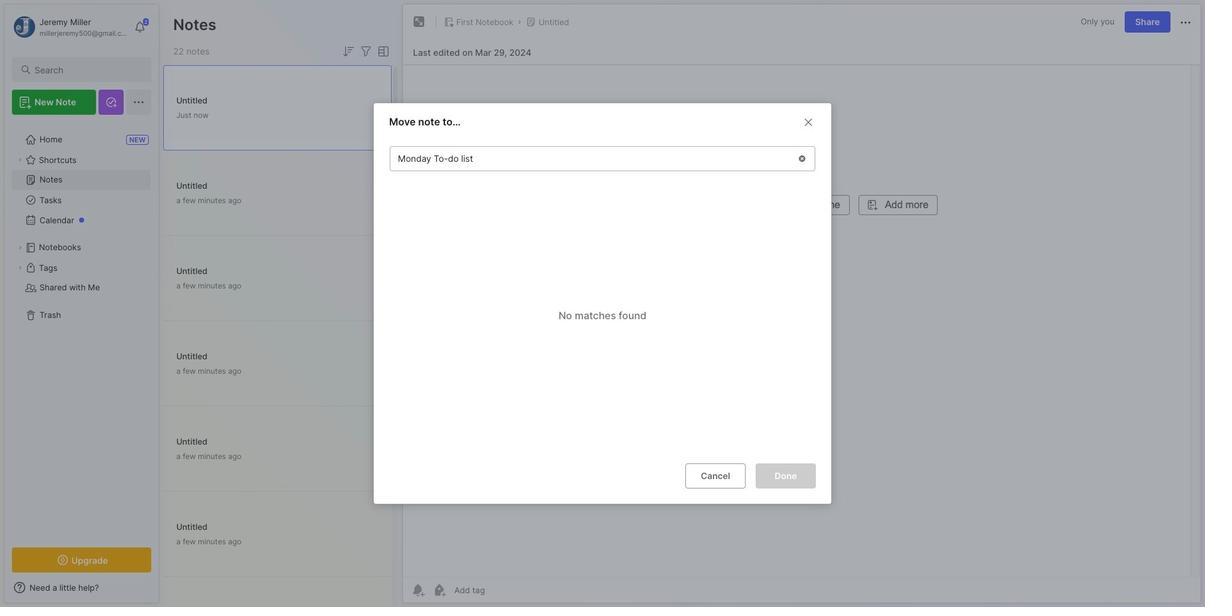 Task type: vqa. For each thing, say whether or not it's contained in the screenshot.
in
no



Task type: describe. For each thing, give the bounding box(es) containing it.
note window element
[[402, 4, 1201, 604]]

expand tags image
[[16, 264, 24, 272]]

add tag image
[[432, 583, 447, 598]]

expand note image
[[412, 14, 427, 29]]

Search text field
[[35, 64, 140, 76]]

close image
[[801, 115, 816, 130]]

none search field inside main element
[[35, 62, 140, 77]]

Find a location field
[[383, 140, 822, 454]]

Note Editor text field
[[403, 65, 1201, 577]]



Task type: locate. For each thing, give the bounding box(es) containing it.
expand notebooks image
[[16, 244, 24, 252]]

main element
[[0, 0, 163, 608]]

add a reminder image
[[410, 583, 426, 598]]

None search field
[[35, 62, 140, 77]]

tree inside main element
[[4, 122, 159, 537]]

tree
[[4, 122, 159, 537]]

Find a location… text field
[[390, 148, 790, 169]]



